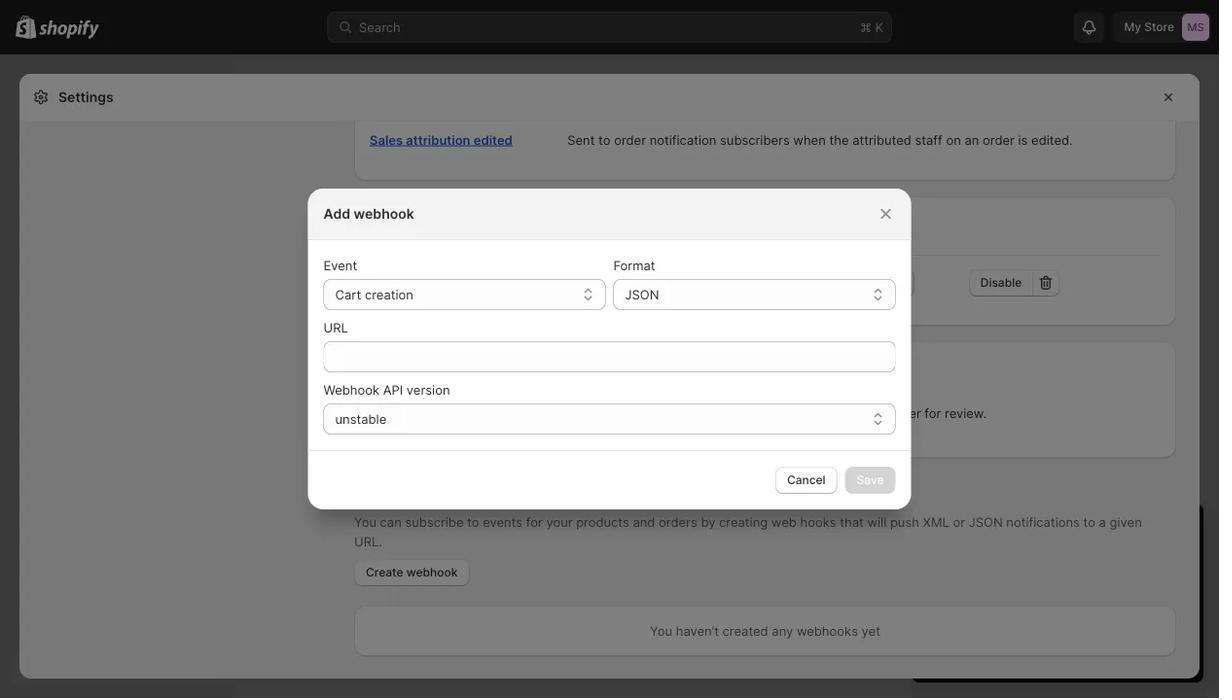 Task type: describe. For each thing, give the bounding box(es) containing it.
push
[[891, 515, 920, 530]]

notifications
[[1007, 515, 1080, 530]]

⌘ k
[[860, 19, 884, 35]]

test
[[815, 276, 837, 290]]

orders inside you can subscribe to events for your products and orders by creating web hooks that will push xml or json notifications to a given url.
[[659, 515, 698, 530]]

a down select a plan to extend your shopify trial for just $1/month for your first 3 months.
[[1060, 643, 1067, 657]]

webhook api version
[[324, 383, 450, 398]]

3 inside select a plan to extend your shopify trial for just $1/month for your first 3 months.
[[1114, 607, 1122, 622]]

select a plan link
[[932, 637, 1185, 664]]

and
[[633, 515, 656, 530]]

webhook for add webhook
[[354, 206, 414, 222]]

your inside you can subscribe to events for your products and orders by creating web hooks that will push xml or json notifications to a given url.
[[546, 515, 573, 530]]

3 days left in your trial
[[932, 521, 1136, 545]]

send for send test notification
[[783, 276, 812, 290]]

to left given at bottom
[[1084, 515, 1096, 530]]

given
[[1110, 515, 1143, 530]]

to inside select a plan to extend your shopify trial for just $1/month for your first 3 months.
[[1012, 588, 1024, 603]]

new
[[370, 402, 397, 417]]

add webhook dialog
[[0, 189, 1220, 510]]

shopify
[[1102, 588, 1148, 603]]

send to
[[382, 266, 431, 281]]

to left "my
[[416, 266, 428, 281]]

to left store
[[624, 406, 636, 421]]

for left review.
[[925, 406, 942, 421]]

hooks
[[801, 515, 837, 530]]

url.
[[354, 534, 382, 549]]

to left events
[[467, 515, 479, 530]]

by
[[701, 515, 716, 530]]

sent to store owner when a customer submits an order for review.
[[593, 406, 987, 421]]

staff
[[915, 132, 943, 147]]

location
[[574, 226, 625, 241]]

that
[[840, 515, 864, 530]]

created
[[723, 624, 769, 639]]

create
[[366, 566, 403, 580]]

sent to order notification subscribers when the attributed staff on an order is edited.
[[568, 132, 1073, 147]]

a inside select a plan to extend your shopify trial for just $1/month for your first 3 months.
[[973, 588, 980, 603]]

3 inside dropdown button
[[932, 521, 944, 545]]

add
[[324, 206, 350, 222]]

create webhook button
[[354, 560, 469, 587]]

store
[[640, 406, 670, 421]]

send test notification button
[[771, 270, 914, 297]]

webhooks
[[797, 624, 858, 639]]

in
[[1034, 521, 1050, 545]]

unstable
[[335, 412, 387, 427]]

your up first
[[1072, 588, 1099, 603]]

url
[[324, 320, 348, 335]]

draft orders
[[370, 359, 444, 374]]

creating
[[719, 515, 768, 530]]

events
[[483, 515, 523, 530]]

select a plan
[[1022, 643, 1094, 657]]

you for you can subscribe to events for your products and orders by creating web hooks that will push xml or json notifications to a given url.
[[354, 515, 377, 530]]

webhook
[[324, 383, 380, 398]]

⌘
[[860, 19, 872, 35]]

is
[[1019, 132, 1028, 147]]

0 horizontal spatial when
[[714, 406, 747, 421]]

products
[[576, 515, 630, 530]]

for left just at the bottom right
[[932, 607, 948, 622]]

trial inside select a plan to extend your shopify trial for just $1/month for your first 3 months.
[[1151, 588, 1174, 603]]

attributed
[[853, 132, 912, 147]]

plan for select a plan
[[1070, 643, 1094, 657]]

sales attribution edited
[[370, 132, 513, 147]]

plan for select a plan to extend your shopify trial for just $1/month for your first 3 months.
[[983, 588, 1009, 603]]

extend
[[1028, 588, 1069, 603]]

send for send to
[[382, 266, 412, 281]]

you can subscribe to events for your products and orders by creating web hooks that will push xml or json notifications to a given url.
[[354, 515, 1143, 549]]

your left first
[[1057, 607, 1083, 622]]

first
[[1087, 607, 1111, 622]]

settings dialog
[[19, 0, 1200, 679]]

months.
[[1126, 607, 1174, 622]]

to up location on the top of page
[[599, 132, 611, 147]]

sales attribution edited link
[[370, 132, 513, 147]]

event
[[324, 258, 357, 273]]

cancel button
[[776, 467, 838, 494]]

on
[[947, 132, 961, 147]]

days
[[949, 521, 993, 545]]

review.
[[945, 406, 987, 421]]

disable
[[981, 276, 1022, 290]]

xml
[[923, 515, 950, 530]]

submits
[[821, 406, 868, 421]]

yet
[[862, 624, 881, 639]]

the
[[830, 132, 849, 147]]



Task type: vqa. For each thing, say whether or not it's contained in the screenshot.
the top orders
yes



Task type: locate. For each thing, give the bounding box(es) containing it.
draft
[[400, 402, 430, 417]]

1 horizontal spatial an
[[965, 132, 980, 147]]

sent for sent to store owner when a customer submits an order for review.
[[593, 406, 620, 421]]

any
[[772, 624, 794, 639]]

for right events
[[526, 515, 543, 530]]

0 horizontal spatial trial
[[1102, 521, 1136, 545]]

orders
[[404, 359, 444, 374], [659, 515, 698, 530]]

0 vertical spatial orders
[[404, 359, 444, 374]]

0 horizontal spatial an
[[871, 406, 886, 421]]

0 horizontal spatial json
[[625, 287, 659, 302]]

all
[[574, 275, 588, 291]]

0 vertical spatial an
[[965, 132, 980, 147]]

you inside you can subscribe to events for your products and orders by creating web hooks that will push xml or json notifications to a given url.
[[354, 515, 377, 530]]

format
[[614, 258, 656, 273]]

haven't
[[676, 624, 719, 639]]

cancel
[[787, 474, 826, 488]]

$1/month
[[977, 607, 1033, 622]]

webhook inside "dialog"
[[354, 206, 414, 222]]

sales
[[370, 132, 403, 147]]

1 horizontal spatial when
[[794, 132, 826, 147]]

webhook for create webhook
[[407, 566, 458, 580]]

3 days left in your trial element
[[912, 555, 1204, 683]]

1 vertical spatial json
[[969, 515, 1003, 530]]

1 horizontal spatial send
[[783, 276, 812, 290]]

cart
[[335, 287, 361, 302]]

you
[[354, 515, 377, 530], [650, 624, 673, 639]]

3 days left in your trial button
[[912, 504, 1204, 545]]

json
[[625, 287, 659, 302], [969, 515, 1003, 530]]

sent right the edited
[[568, 132, 595, 147]]

0 vertical spatial you
[[354, 515, 377, 530]]

"my store admin" <funkytownclown1@gmail.com>
[[382, 266, 582, 300]]

orders up the version
[[404, 359, 444, 374]]

1 vertical spatial you
[[650, 624, 673, 639]]

1 horizontal spatial you
[[650, 624, 673, 639]]

draft
[[370, 359, 401, 374]]

send up 'creation' in the left top of the page
[[382, 266, 412, 281]]

your
[[546, 515, 573, 530], [1056, 521, 1096, 545], [1072, 588, 1099, 603], [1057, 607, 1083, 622]]

json inside you can subscribe to events for your products and orders by creating web hooks that will push xml or json notifications to a given url.
[[969, 515, 1003, 530]]

owner
[[674, 406, 711, 421]]

json down format
[[625, 287, 659, 302]]

store
[[458, 266, 491, 281]]

1 vertical spatial orders
[[659, 515, 698, 530]]

api
[[383, 383, 403, 398]]

1 vertical spatial plan
[[1070, 643, 1094, 657]]

disable button
[[969, 270, 1034, 297]]

subscribers
[[720, 132, 790, 147]]

or
[[953, 515, 966, 530]]

customer
[[761, 406, 817, 421]]

1 horizontal spatial plan
[[1070, 643, 1094, 657]]

new draft order link
[[370, 402, 466, 417]]

0 horizontal spatial 3
[[932, 521, 944, 545]]

0 horizontal spatial orders
[[404, 359, 444, 374]]

notification left subscribers
[[650, 132, 717, 147]]

search
[[359, 19, 401, 35]]

send
[[382, 266, 412, 281], [783, 276, 812, 290]]

1 vertical spatial webhook
[[407, 566, 458, 580]]

new draft order
[[370, 402, 466, 417]]

json right or
[[969, 515, 1003, 530]]

trial inside dropdown button
[[1102, 521, 1136, 545]]

send left test
[[783, 276, 812, 290]]

an right the submits
[[871, 406, 886, 421]]

attribution
[[406, 132, 471, 147]]

sent for sent to order notification subscribers when the attributed staff on an order is edited.
[[568, 132, 595, 147]]

shopify image
[[39, 20, 100, 39]]

settings
[[58, 89, 114, 106]]

send test notification
[[783, 276, 903, 290]]

1 horizontal spatial orders
[[659, 515, 698, 530]]

plan inside select a plan to extend your shopify trial for just $1/month for your first 3 months.
[[983, 588, 1009, 603]]

<funkytownclown1@gmail.com>
[[382, 285, 582, 300]]

1 horizontal spatial 3
[[1114, 607, 1122, 622]]

a inside you can subscribe to events for your products and orders by creating web hooks that will push xml or json notifications to a given url.
[[1100, 515, 1107, 530]]

you for you haven't created any webhooks yet
[[650, 624, 673, 639]]

0 vertical spatial webhook
[[354, 206, 414, 222]]

0 vertical spatial 3
[[932, 521, 944, 545]]

when left the
[[794, 132, 826, 147]]

1 vertical spatial when
[[714, 406, 747, 421]]

you left "haven't"
[[650, 624, 673, 639]]

recipients
[[382, 226, 444, 241]]

cart creation
[[335, 287, 414, 302]]

3 right first
[[1114, 607, 1122, 622]]

webhook right create
[[407, 566, 458, 580]]

notification right test
[[840, 276, 903, 290]]

trial up shopify on the right bottom
[[1102, 521, 1136, 545]]

1 vertical spatial notification
[[840, 276, 903, 290]]

subscribe
[[405, 515, 464, 530]]

1 vertical spatial 3
[[1114, 607, 1122, 622]]

json inside add webhook "dialog"
[[625, 287, 659, 302]]

just
[[952, 607, 973, 622]]

orders left by
[[659, 515, 698, 530]]

for inside you can subscribe to events for your products and orders by creating web hooks that will push xml or json notifications to a given url.
[[526, 515, 543, 530]]

plan up the $1/month
[[983, 588, 1009, 603]]

1 horizontal spatial select
[[1022, 643, 1057, 657]]

1 horizontal spatial json
[[969, 515, 1003, 530]]

3 left or
[[932, 521, 944, 545]]

URL url field
[[324, 342, 896, 373]]

an
[[965, 132, 980, 147], [871, 406, 886, 421]]

for down extend
[[1037, 607, 1053, 622]]

a left customer
[[751, 406, 758, 421]]

0 horizontal spatial notification
[[650, 132, 717, 147]]

create webhook
[[366, 566, 458, 580]]

notification
[[650, 132, 717, 147], [840, 276, 903, 290]]

to up the $1/month
[[1012, 588, 1024, 603]]

0 vertical spatial notification
[[650, 132, 717, 147]]

your right in
[[1056, 521, 1096, 545]]

0 vertical spatial when
[[794, 132, 826, 147]]

webhook inside button
[[407, 566, 458, 580]]

edited.
[[1032, 132, 1073, 147]]

1 horizontal spatial notification
[[840, 276, 903, 290]]

0 vertical spatial plan
[[983, 588, 1009, 603]]

"my
[[431, 266, 455, 281]]

an right on
[[965, 132, 980, 147]]

edited
[[474, 132, 513, 147]]

plan
[[983, 588, 1009, 603], [1070, 643, 1094, 657]]

can
[[380, 515, 402, 530]]

0 horizontal spatial you
[[354, 515, 377, 530]]

1 vertical spatial an
[[871, 406, 886, 421]]

plan down first
[[1070, 643, 1094, 657]]

notification inside "button"
[[840, 276, 903, 290]]

send inside "button"
[[783, 276, 812, 290]]

select up just at the bottom right
[[932, 588, 969, 603]]

a left given at bottom
[[1100, 515, 1107, 530]]

a up just at the bottom right
[[973, 588, 980, 603]]

order
[[614, 132, 646, 147], [983, 132, 1015, 147], [433, 402, 466, 417], [890, 406, 922, 421]]

0 vertical spatial sent
[[568, 132, 595, 147]]

admin"
[[494, 266, 539, 281]]

trial up months.
[[1151, 588, 1174, 603]]

0 vertical spatial select
[[932, 588, 969, 603]]

0 horizontal spatial send
[[382, 266, 412, 281]]

trial
[[1102, 521, 1136, 545], [1151, 588, 1174, 603]]

0 horizontal spatial plan
[[983, 588, 1009, 603]]

will
[[868, 515, 887, 530]]

1 vertical spatial trial
[[1151, 588, 1174, 603]]

select down select a plan to extend your shopify trial for just $1/month for your first 3 months.
[[1022, 643, 1057, 657]]

creation
[[365, 287, 414, 302]]

for
[[925, 406, 942, 421], [526, 515, 543, 530], [932, 607, 948, 622], [1037, 607, 1053, 622]]

to
[[599, 132, 611, 147], [416, 266, 428, 281], [624, 406, 636, 421], [467, 515, 479, 530], [1084, 515, 1096, 530], [1012, 588, 1024, 603]]

3
[[932, 521, 944, 545], [1114, 607, 1122, 622]]

select for select a plan
[[1022, 643, 1057, 657]]

0 vertical spatial trial
[[1102, 521, 1136, 545]]

left
[[999, 521, 1029, 545]]

k
[[876, 19, 884, 35]]

you up url.
[[354, 515, 377, 530]]

select a plan to extend your shopify trial for just $1/month for your first 3 months.
[[932, 588, 1174, 622]]

your left products
[[546, 515, 573, 530]]

select for select a plan to extend your shopify trial for just $1/month for your first 3 months.
[[932, 588, 969, 603]]

you haven't created any webhooks yet
[[650, 624, 881, 639]]

0 horizontal spatial select
[[932, 588, 969, 603]]

version
[[407, 383, 450, 398]]

a
[[751, 406, 758, 421], [1100, 515, 1107, 530], [973, 588, 980, 603], [1060, 643, 1067, 657]]

select inside select a plan to extend your shopify trial for just $1/month for your first 3 months.
[[932, 588, 969, 603]]

web
[[772, 515, 797, 530]]

1 vertical spatial select
[[1022, 643, 1057, 657]]

1 horizontal spatial trial
[[1151, 588, 1174, 603]]

webhook up 'recipients'
[[354, 206, 414, 222]]

sent left store
[[593, 406, 620, 421]]

1 vertical spatial sent
[[593, 406, 620, 421]]

0 vertical spatial json
[[625, 287, 659, 302]]

your inside dropdown button
[[1056, 521, 1096, 545]]

add webhook
[[324, 206, 414, 222]]

when right the owner
[[714, 406, 747, 421]]



